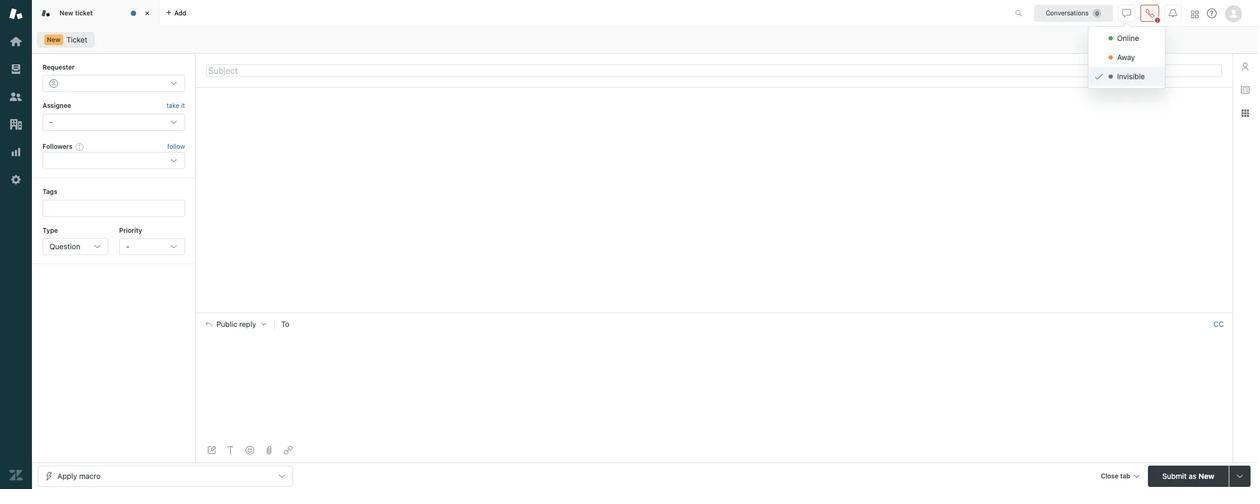 Task type: describe. For each thing, give the bounding box(es) containing it.
conversations button
[[1034, 5, 1113, 22]]

close
[[1101, 472, 1118, 480]]

add button
[[160, 0, 193, 26]]

macro
[[79, 471, 101, 480]]

knowledge image
[[1241, 86, 1250, 94]]

tab
[[1120, 472, 1130, 480]]

Subject field
[[206, 64, 1222, 77]]

apps image
[[1241, 109, 1250, 118]]

invisible
[[1117, 72, 1145, 81]]

zendesk image
[[9, 468, 23, 482]]

add link (cmd k) image
[[284, 446, 292, 455]]

type
[[43, 226, 58, 234]]

submit as new
[[1162, 471, 1214, 480]]

customer context image
[[1241, 62, 1250, 71]]

followers
[[43, 142, 72, 150]]

secondary element
[[32, 29, 1258, 51]]

close image
[[142, 8, 153, 19]]

priority
[[119, 226, 142, 234]]

followers element
[[43, 152, 185, 169]]

take it button
[[167, 101, 185, 112]]

Followers field
[[51, 155, 162, 166]]

customers image
[[9, 90, 23, 104]]

get started image
[[9, 35, 23, 48]]

views image
[[9, 62, 23, 76]]

button displays agent's chat status as invisible. image
[[1122, 9, 1131, 17]]

- button
[[119, 238, 185, 255]]

minimize composer image
[[710, 308, 718, 317]]

tags
[[43, 188, 57, 196]]

displays possible ticket submission types image
[[1236, 472, 1244, 480]]

take
[[167, 102, 179, 110]]

insert emojis image
[[246, 446, 254, 455]]

apply
[[57, 471, 77, 480]]

add attachment image
[[265, 446, 273, 455]]

draft mode image
[[207, 446, 216, 455]]

zendesk support image
[[9, 7, 23, 21]]

as
[[1189, 471, 1196, 480]]

- for - popup button
[[126, 242, 129, 251]]



Task type: vqa. For each thing, say whether or not it's contained in the screenshot.
BUTTON DISPLAYS AGENT'S CHAT STATUS AS INVISIBLE. "icon"
yes



Task type: locate. For each thing, give the bounding box(es) containing it.
menu containing online
[[1088, 26, 1166, 89]]

tabs tab list
[[32, 0, 1004, 27]]

conversations
[[1046, 9, 1089, 17]]

admin image
[[9, 173, 23, 187]]

reporting image
[[9, 145, 23, 159]]

online
[[1117, 33, 1139, 43]]

0 vertical spatial -
[[49, 117, 53, 126]]

new left ticket on the left top
[[60, 9, 73, 17]]

apply macro
[[57, 471, 101, 480]]

get help image
[[1207, 9, 1217, 18]]

new right as
[[1198, 471, 1214, 480]]

-
[[49, 117, 53, 126], [126, 242, 129, 251]]

new left ticket
[[47, 36, 61, 44]]

- inside assignee element
[[49, 117, 53, 126]]

public reply button
[[196, 313, 274, 336]]

new ticket
[[60, 9, 93, 17]]

away
[[1117, 53, 1135, 62]]

- for assignee element
[[49, 117, 53, 126]]

take it
[[167, 102, 185, 110]]

close tab button
[[1096, 466, 1144, 488]]

- down assignee at the top of the page
[[49, 117, 53, 126]]

0 horizontal spatial -
[[49, 117, 53, 126]]

new ticket tab
[[32, 0, 160, 27]]

add
[[174, 9, 186, 17]]

question button
[[43, 238, 108, 255]]

public
[[216, 320, 237, 329]]

main element
[[0, 0, 32, 489]]

assignee element
[[43, 114, 185, 131]]

notifications image
[[1169, 9, 1177, 17]]

zendesk products image
[[1191, 10, 1198, 18]]

reply
[[239, 320, 256, 329]]

new inside secondary element
[[47, 36, 61, 44]]

new for new ticket
[[60, 9, 73, 17]]

cc
[[1213, 320, 1224, 329]]

follow
[[167, 142, 185, 150]]

assignee
[[43, 102, 71, 110]]

cc button
[[1213, 320, 1224, 329]]

- down priority
[[126, 242, 129, 251]]

menu
[[1088, 26, 1166, 89]]

info on adding followers image
[[76, 142, 84, 151]]

0 vertical spatial new
[[60, 9, 73, 17]]

new inside tab
[[60, 9, 73, 17]]

question
[[49, 242, 80, 251]]

close tab
[[1101, 472, 1130, 480]]

- inside popup button
[[126, 242, 129, 251]]

1 vertical spatial -
[[126, 242, 129, 251]]

format text image
[[227, 446, 235, 455]]

public reply
[[216, 320, 256, 329]]

it
[[181, 102, 185, 110]]

invisible menu item
[[1088, 67, 1165, 86]]

2 vertical spatial new
[[1198, 471, 1214, 480]]

1 vertical spatial new
[[47, 36, 61, 44]]

1 horizontal spatial -
[[126, 242, 129, 251]]

requester element
[[43, 75, 185, 92]]

to
[[281, 320, 289, 329]]

requester
[[43, 63, 75, 71]]

new for new
[[47, 36, 61, 44]]

organizations image
[[9, 118, 23, 131]]

new
[[60, 9, 73, 17], [47, 36, 61, 44], [1198, 471, 1214, 480]]

submit
[[1162, 471, 1187, 480]]

ticket
[[66, 35, 87, 44]]

ticket
[[75, 9, 93, 17]]

follow button
[[167, 142, 185, 152]]



